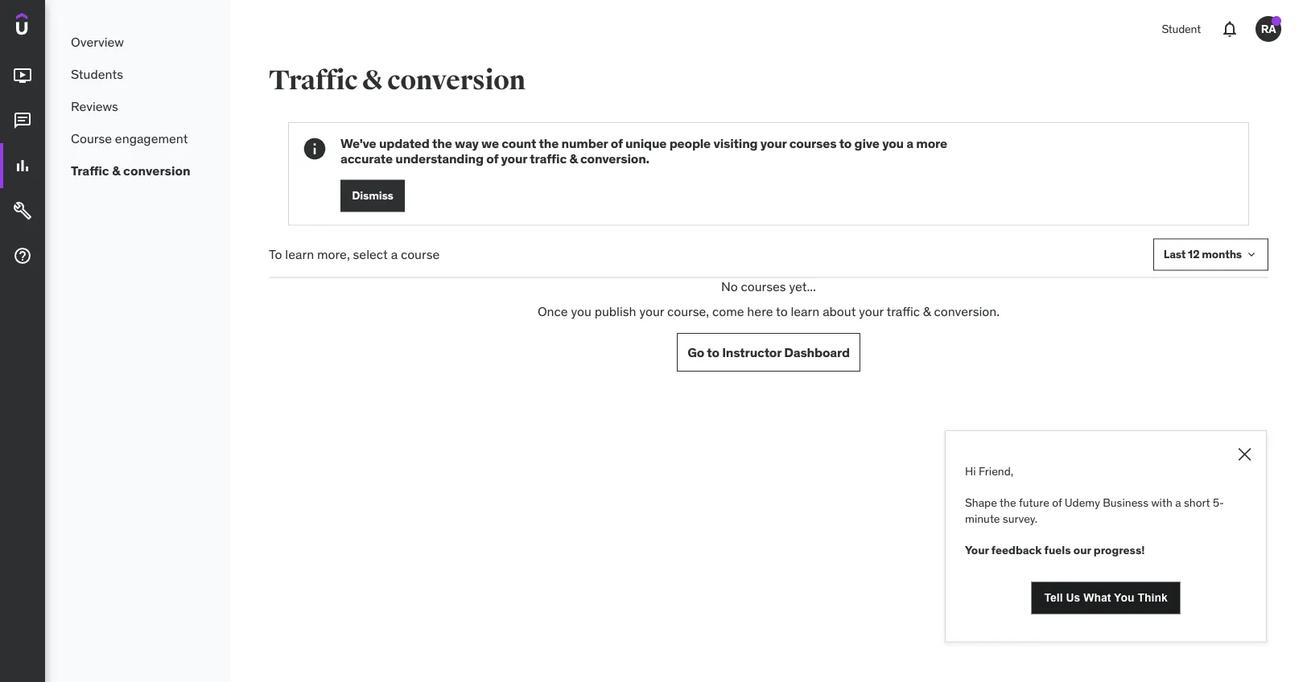 Task type: describe. For each thing, give the bounding box(es) containing it.
0 horizontal spatial of
[[487, 151, 499, 167]]

we've
[[341, 135, 376, 152]]

your right the visiting on the top right
[[761, 135, 787, 152]]

our
[[1074, 543, 1092, 558]]

ra
[[1261, 21, 1277, 36]]

0 vertical spatial traffic
[[269, 64, 358, 97]]

1 horizontal spatial the
[[539, 135, 559, 152]]

last
[[1164, 247, 1186, 262]]

accurate
[[341, 151, 393, 167]]

instructor
[[722, 344, 782, 361]]

select
[[353, 246, 388, 263]]

we
[[482, 135, 499, 152]]

0 vertical spatial conversion
[[387, 64, 526, 97]]

with
[[1152, 496, 1173, 510]]

3 medium image from the top
[[13, 247, 32, 266]]

xsmall image
[[1246, 248, 1259, 261]]

minute
[[965, 512, 1000, 526]]

friend,
[[979, 464, 1014, 479]]

course,
[[668, 303, 709, 319]]

your feedback fuels our progress!
[[965, 543, 1148, 558]]

way
[[455, 135, 479, 152]]

months
[[1202, 247, 1242, 262]]

courses inside no courses yet... once you publish your course, come here to learn about your traffic & conversion.
[[741, 279, 786, 295]]

learn inside no courses yet... once you publish your course, come here to learn about your traffic & conversion.
[[791, 303, 820, 319]]

short
[[1184, 496, 1211, 510]]

number
[[562, 135, 608, 152]]

fuels
[[1045, 543, 1071, 558]]

your right the "publish"
[[640, 303, 664, 319]]

to
[[269, 246, 282, 263]]

traffic inside no courses yet... once you publish your course, come here to learn about your traffic & conversion.
[[887, 303, 920, 319]]

shape the future of udemy business with a short 5- minute survey.
[[965, 496, 1225, 526]]

tell
[[1045, 592, 1063, 605]]

last 12 months
[[1164, 247, 1242, 262]]

1 horizontal spatial of
[[611, 135, 623, 152]]

notifications image
[[1221, 19, 1240, 39]]

visiting
[[714, 135, 758, 152]]

more,
[[317, 246, 350, 263]]

0 vertical spatial learn
[[285, 246, 314, 263]]

here
[[748, 303, 773, 319]]

students link
[[45, 58, 230, 90]]

1 vertical spatial conversion
[[123, 162, 191, 179]]

reviews
[[71, 98, 118, 114]]

no
[[722, 279, 738, 295]]

course engagement link
[[45, 122, 230, 155]]

udemy image
[[16, 13, 89, 40]]

2 medium image from the top
[[13, 201, 32, 221]]

12
[[1189, 247, 1200, 262]]

1 vertical spatial traffic & conversion
[[71, 162, 191, 179]]

go to instructor dashboard link
[[677, 334, 861, 372]]

overview
[[71, 33, 124, 50]]

& inside we've updated the way we count the number of unique people visiting your courses to give you a more accurate understanding of your traffic & conversion.
[[570, 151, 578, 167]]

course engagement
[[71, 130, 188, 146]]

1 medium image from the top
[[13, 66, 32, 85]]

give
[[855, 135, 880, 152]]

students
[[71, 65, 123, 82]]

no courses yet... once you publish your course, come here to learn about your traffic & conversion.
[[538, 279, 1000, 319]]

overview link
[[45, 26, 230, 58]]

conversion. inside we've updated the way we count the number of unique people visiting your courses to give you a more accurate understanding of your traffic & conversion.
[[580, 151, 650, 167]]

0 horizontal spatial the
[[432, 135, 452, 152]]

dismiss
[[352, 188, 394, 203]]



Task type: vqa. For each thing, say whether or not it's contained in the screenshot.
our
yes



Task type: locate. For each thing, give the bounding box(es) containing it.
0 vertical spatial traffic & conversion
[[269, 64, 526, 97]]

1 vertical spatial you
[[571, 303, 592, 319]]

2 vertical spatial a
[[1176, 496, 1182, 510]]

a inside shape the future of udemy business with a short 5- minute survey.
[[1176, 496, 1182, 510]]

a right with
[[1176, 496, 1182, 510]]

1 vertical spatial traffic
[[887, 303, 920, 319]]

2 vertical spatial medium image
[[13, 247, 32, 266]]

dashboard
[[784, 344, 850, 361]]

us
[[1066, 592, 1081, 605]]

think
[[1138, 592, 1168, 605]]

of
[[611, 135, 623, 152], [487, 151, 499, 167], [1053, 496, 1062, 510]]

you inside no courses yet... once you publish your course, come here to learn about your traffic & conversion.
[[571, 303, 592, 319]]

people
[[670, 135, 711, 152]]

student
[[1162, 22, 1201, 36]]

your right about
[[859, 303, 884, 319]]

medium image
[[13, 66, 32, 85], [13, 156, 32, 176], [13, 247, 32, 266]]

unique
[[626, 135, 667, 152]]

your
[[965, 543, 989, 558]]

traffic
[[269, 64, 358, 97], [71, 162, 109, 179]]

courses left the 'give'
[[790, 135, 837, 152]]

survey.
[[1003, 512, 1038, 526]]

×
[[1237, 438, 1254, 467]]

traffic down the course
[[71, 162, 109, 179]]

to inside we've updated the way we count the number of unique people visiting your courses to give you a more accurate understanding of your traffic & conversion.
[[840, 135, 852, 152]]

to learn more, select a course
[[269, 246, 440, 263]]

courses
[[790, 135, 837, 152], [741, 279, 786, 295]]

once
[[538, 303, 568, 319]]

0 horizontal spatial courses
[[741, 279, 786, 295]]

publish
[[595, 303, 637, 319]]

medium image
[[13, 111, 32, 131], [13, 201, 32, 221]]

traffic & conversion
[[269, 64, 526, 97], [71, 162, 191, 179]]

more
[[917, 135, 948, 152]]

engagement
[[115, 130, 188, 146]]

your
[[761, 135, 787, 152], [501, 151, 527, 167], [640, 303, 664, 319], [859, 303, 884, 319]]

you right the 'give'
[[883, 135, 904, 152]]

traffic inside we've updated the way we count the number of unique people visiting your courses to give you a more accurate understanding of your traffic & conversion.
[[530, 151, 567, 167]]

to left the 'give'
[[840, 135, 852, 152]]

yet...
[[790, 279, 816, 295]]

ra link
[[1250, 10, 1288, 48]]

0 vertical spatial traffic
[[530, 151, 567, 167]]

2 horizontal spatial of
[[1053, 496, 1062, 510]]

shape
[[965, 496, 998, 510]]

0 vertical spatial medium image
[[13, 111, 32, 131]]

your right we at the top of the page
[[501, 151, 527, 167]]

0 horizontal spatial conversion.
[[580, 151, 650, 167]]

1 horizontal spatial to
[[776, 303, 788, 319]]

traffic right about
[[887, 303, 920, 319]]

we've updated the way we count the number of unique people visiting your courses to give you a more accurate understanding of your traffic & conversion.
[[341, 135, 948, 167]]

the left way on the top left of the page
[[432, 135, 452, 152]]

0 vertical spatial a
[[907, 135, 914, 152]]

1 vertical spatial learn
[[791, 303, 820, 319]]

&
[[362, 64, 383, 97], [570, 151, 578, 167], [112, 162, 120, 179], [923, 303, 931, 319]]

traffic up we've
[[269, 64, 358, 97]]

traffic
[[530, 151, 567, 167], [887, 303, 920, 319]]

of inside shape the future of udemy business with a short 5- minute survey.
[[1053, 496, 1062, 510]]

courses inside we've updated the way we count the number of unique people visiting your courses to give you a more accurate understanding of your traffic & conversion.
[[790, 135, 837, 152]]

5-
[[1213, 496, 1225, 510]]

the
[[432, 135, 452, 152], [539, 135, 559, 152], [1000, 496, 1017, 510]]

1 horizontal spatial courses
[[790, 135, 837, 152]]

× dialog
[[945, 431, 1267, 643]]

0 horizontal spatial conversion
[[123, 162, 191, 179]]

a
[[907, 135, 914, 152], [391, 246, 398, 263], [1176, 496, 1182, 510]]

count
[[502, 135, 536, 152]]

of left unique
[[611, 135, 623, 152]]

the up survey. at the bottom right of page
[[1000, 496, 1017, 510]]

udemy
[[1065, 496, 1101, 510]]

come
[[713, 303, 744, 319]]

of right way on the top left of the page
[[487, 151, 499, 167]]

traffic right we at the top of the page
[[530, 151, 567, 167]]

0 vertical spatial courses
[[790, 135, 837, 152]]

hi
[[965, 464, 976, 479]]

conversion up way on the top left of the page
[[387, 64, 526, 97]]

0 vertical spatial medium image
[[13, 66, 32, 85]]

traffic & conversion link
[[45, 155, 230, 187]]

traffic & conversion up updated
[[269, 64, 526, 97]]

1 horizontal spatial traffic
[[887, 303, 920, 319]]

reviews link
[[45, 90, 230, 122]]

1 horizontal spatial conversion
[[387, 64, 526, 97]]

1 horizontal spatial conversion.
[[934, 303, 1000, 319]]

what
[[1084, 592, 1112, 605]]

learn right to
[[285, 246, 314, 263]]

tell us what you think
[[1045, 592, 1168, 605]]

the inside shape the future of udemy business with a short 5- minute survey.
[[1000, 496, 1017, 510]]

traffic & conversion down course engagement
[[71, 162, 191, 179]]

you inside we've updated the way we count the number of unique people visiting your courses to give you a more accurate understanding of your traffic & conversion.
[[883, 135, 904, 152]]

progress!
[[1094, 543, 1145, 558]]

1 vertical spatial traffic
[[71, 162, 109, 179]]

you have alerts image
[[1272, 16, 1282, 26]]

1 horizontal spatial traffic & conversion
[[269, 64, 526, 97]]

2 horizontal spatial to
[[840, 135, 852, 152]]

2 medium image from the top
[[13, 156, 32, 176]]

1 horizontal spatial a
[[907, 135, 914, 152]]

a left more
[[907, 135, 914, 152]]

0 horizontal spatial learn
[[285, 246, 314, 263]]

of right future
[[1053, 496, 1062, 510]]

0 vertical spatial conversion.
[[580, 151, 650, 167]]

0 horizontal spatial a
[[391, 246, 398, 263]]

0 horizontal spatial traffic
[[530, 151, 567, 167]]

0 horizontal spatial to
[[707, 344, 720, 361]]

updated
[[379, 135, 430, 152]]

1 vertical spatial medium image
[[13, 156, 32, 176]]

to inside no courses yet... once you publish your course, come here to learn about your traffic & conversion.
[[776, 303, 788, 319]]

2 vertical spatial to
[[707, 344, 720, 361]]

1 horizontal spatial traffic
[[269, 64, 358, 97]]

1 horizontal spatial you
[[883, 135, 904, 152]]

you
[[1114, 592, 1135, 605]]

conversion
[[387, 64, 526, 97], [123, 162, 191, 179]]

last 12 months button
[[1154, 239, 1269, 271]]

you
[[883, 135, 904, 152], [571, 303, 592, 319]]

course
[[71, 130, 112, 146]]

1 medium image from the top
[[13, 111, 32, 131]]

understanding
[[396, 151, 484, 167]]

business
[[1103, 496, 1149, 510]]

1 vertical spatial to
[[776, 303, 788, 319]]

feedback
[[992, 543, 1042, 558]]

learn down yet...
[[791, 303, 820, 319]]

hi friend,
[[965, 464, 1014, 479]]

go to instructor dashboard
[[688, 344, 850, 361]]

learn
[[285, 246, 314, 263], [791, 303, 820, 319]]

go
[[688, 344, 705, 361]]

1 vertical spatial a
[[391, 246, 398, 263]]

1 vertical spatial courses
[[741, 279, 786, 295]]

courses up here
[[741, 279, 786, 295]]

0 horizontal spatial you
[[571, 303, 592, 319]]

to right go
[[707, 344, 720, 361]]

2 horizontal spatial a
[[1176, 496, 1182, 510]]

× button
[[1237, 438, 1254, 467]]

0 horizontal spatial traffic
[[71, 162, 109, 179]]

a inside we've updated the way we count the number of unique people visiting your courses to give you a more accurate understanding of your traffic & conversion.
[[907, 135, 914, 152]]

2 horizontal spatial the
[[1000, 496, 1017, 510]]

1 vertical spatial conversion.
[[934, 303, 1000, 319]]

to right here
[[776, 303, 788, 319]]

0 vertical spatial you
[[883, 135, 904, 152]]

& inside no courses yet... once you publish your course, come here to learn about your traffic & conversion.
[[923, 303, 931, 319]]

course
[[401, 246, 440, 263]]

1 vertical spatial medium image
[[13, 201, 32, 221]]

future
[[1019, 496, 1050, 510]]

conversion.
[[580, 151, 650, 167], [934, 303, 1000, 319]]

tell us what you think button
[[1032, 583, 1181, 615]]

about
[[823, 303, 856, 319]]

you right once
[[571, 303, 592, 319]]

conversion. inside no courses yet... once you publish your course, come here to learn about your traffic & conversion.
[[934, 303, 1000, 319]]

1 horizontal spatial learn
[[791, 303, 820, 319]]

dismiss button
[[341, 180, 405, 212]]

conversion down engagement
[[123, 162, 191, 179]]

student link
[[1153, 10, 1211, 48]]

a right select
[[391, 246, 398, 263]]

the right count
[[539, 135, 559, 152]]

0 horizontal spatial traffic & conversion
[[71, 162, 191, 179]]

0 vertical spatial to
[[840, 135, 852, 152]]

to
[[840, 135, 852, 152], [776, 303, 788, 319], [707, 344, 720, 361]]



